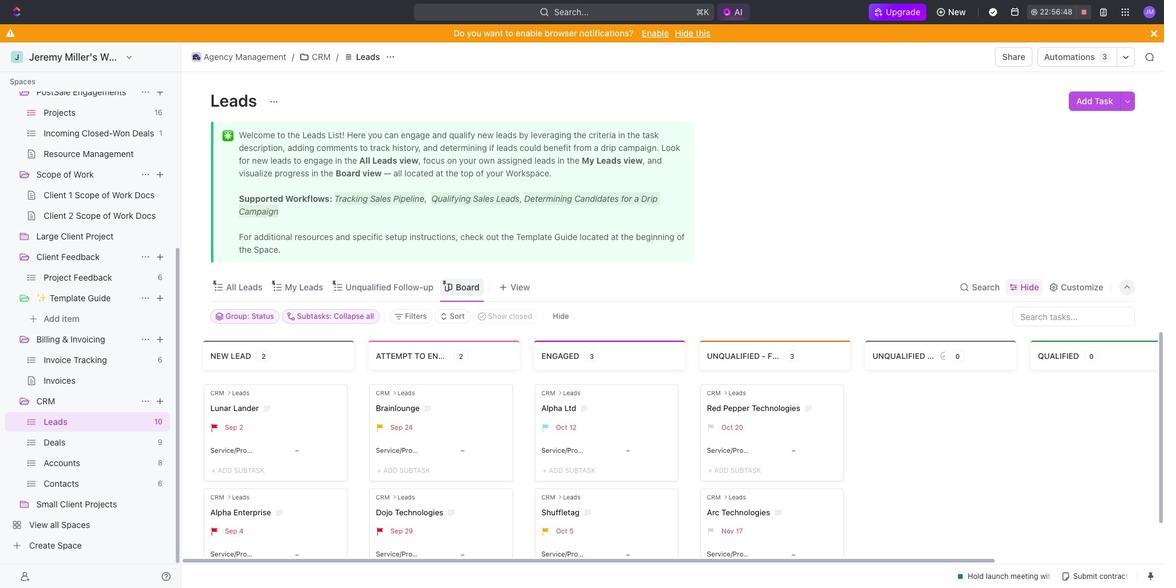 Task type: describe. For each thing, give the bounding box(es) containing it.
leads inside my leads link
[[299, 282, 323, 292]]

6 for tracking
[[158, 355, 163, 364]]

client up the client feedback
[[61, 231, 84, 241]]

resource management
[[44, 149, 134, 159]]

2 inside tree
[[69, 210, 74, 221]]

small client projects link
[[36, 495, 167, 514]]

jm
[[1145, 8, 1154, 15]]

project feedback
[[44, 272, 112, 283]]

technologies for dojo technologies
[[395, 507, 443, 517]]

1 vertical spatial crm link
[[36, 392, 136, 411]]

want
[[484, 28, 503, 38]]

upgrade link
[[869, 4, 926, 21]]

incoming closed-won deals link
[[44, 124, 154, 143]]

j
[[15, 52, 19, 62]]

0 vertical spatial projects
[[44, 107, 76, 118]]

enable
[[642, 28, 669, 38]]

2 vertical spatial management
[[83, 149, 134, 159]]

crm for dojo technologies
[[376, 493, 390, 501]]

– button for arc technologies
[[750, 545, 838, 563]]

all
[[226, 282, 236, 292]]

workspace
[[100, 52, 150, 62]]

client for 1
[[44, 190, 66, 200]]

sep 24
[[391, 423, 413, 431]]

project feedback link
[[44, 268, 153, 287]]

tree inside sidebar navigation
[[5, 0, 170, 555]]

client for 2
[[44, 210, 66, 221]]

crm for lunar lander
[[210, 389, 224, 397]]

client down contacts
[[60, 499, 83, 509]]

service/product: for lunar lander
[[210, 446, 263, 454]]

nov 17 button
[[722, 527, 746, 537]]

group: status
[[226, 312, 274, 321]]

client 1 scope of work docs
[[44, 190, 155, 200]]

oct for ltd
[[556, 423, 568, 431]]

+ for dojo technologies
[[377, 466, 381, 474]]

invoice
[[44, 355, 71, 365]]

2 right lead
[[262, 352, 266, 360]]

pepper
[[723, 403, 750, 413]]

8
[[158, 458, 163, 468]]

invoices link
[[44, 371, 167, 391]]

ltd
[[565, 403, 576, 413]]

service/product: for red pepper technologies
[[707, 446, 760, 454]]

closed
[[509, 312, 532, 321]]

1 vertical spatial to
[[415, 351, 426, 361]]

closed-
[[82, 128, 113, 138]]

sep 24 button
[[391, 423, 416, 433]]

enable
[[516, 28, 543, 38]]

invoice tracking
[[44, 355, 107, 365]]

add for lunar lander
[[218, 466, 232, 474]]

add task
[[1077, 96, 1113, 106]]

✨
[[36, 293, 47, 303]]

view button
[[495, 279, 534, 296]]

3 for automations
[[1103, 52, 1107, 61]]

work for 1
[[112, 190, 132, 200]]

17
[[736, 527, 743, 535]]

– for red pepper technologies
[[792, 446, 796, 454]]

Search tasks... text field
[[1013, 307, 1135, 326]]

subtasks:
[[297, 312, 332, 321]]

5
[[569, 527, 574, 535]]

alpha ltd
[[542, 403, 576, 413]]

0 horizontal spatial leads link
[[44, 412, 149, 432]]

follow-
[[394, 282, 423, 292]]

all leads
[[226, 282, 262, 292]]

1 inside client 1 scope of work docs link
[[69, 190, 72, 200]]

sep 2
[[225, 423, 243, 431]]

oct 5
[[556, 527, 574, 535]]

contacts
[[44, 478, 79, 489]]

9
[[158, 438, 163, 447]]

+ add subtask for dojo technologies
[[377, 466, 430, 474]]

1 horizontal spatial hide
[[675, 28, 694, 38]]

invoices
[[44, 375, 76, 386]]

billing & invoicing link
[[36, 330, 136, 349]]

crm for alpha enterprise
[[210, 493, 224, 501]]

add item
[[44, 314, 79, 324]]

22:56:48 button
[[1027, 5, 1092, 19]]

sep 4
[[225, 527, 243, 535]]

subtask for alpha enterprise
[[234, 466, 265, 474]]

0 vertical spatial agency
[[204, 52, 233, 62]]

client feedback
[[36, 252, 100, 262]]

status
[[251, 312, 274, 321]]

0 vertical spatial scope
[[36, 169, 61, 179]]

jeremy
[[29, 52, 62, 62]]

oct 12 button
[[556, 423, 580, 433]]

sep 4 button
[[225, 527, 247, 537]]

incoming
[[44, 128, 80, 138]]

new button
[[931, 2, 973, 22]]

subtasks: collapse all
[[297, 312, 374, 321]]

hide button
[[1006, 279, 1043, 296]]

work inside the scope of work link
[[74, 169, 94, 179]]

+ add subtask for arc technologies
[[708, 466, 761, 474]]

large client project link
[[36, 227, 167, 246]]

spaces inside tree
[[61, 520, 90, 530]]

postsale engagements
[[36, 87, 126, 97]]

dojo
[[376, 507, 393, 517]]

accounts link
[[44, 454, 153, 473]]

won
[[113, 128, 130, 138]]

red
[[707, 403, 721, 413]]

1 horizontal spatial crm link
[[297, 50, 334, 64]]

29
[[405, 527, 413, 535]]

alpha enterprise
[[210, 507, 271, 517]]

oct 5 button
[[556, 527, 577, 537]]

filters
[[405, 312, 427, 321]]

attempt
[[376, 351, 413, 361]]

10
[[154, 417, 163, 426]]

1 horizontal spatial business time image
[[193, 54, 200, 60]]

unqualified follow-up link
[[343, 279, 433, 296]]

– button for brainlounge
[[418, 441, 507, 459]]

board
[[456, 282, 480, 292]]

+ add subtask for alpha enterprise
[[212, 466, 265, 474]]

automations
[[1044, 52, 1095, 62]]

technologies right pepper
[[752, 403, 800, 413]]

share button
[[995, 47, 1033, 67]]

jeremy miller's workspace
[[29, 52, 150, 62]]

deals link
[[44, 433, 153, 452]]

filters button
[[390, 309, 432, 324]]

tracking
[[74, 355, 107, 365]]

24
[[405, 423, 413, 431]]

scope of work
[[36, 169, 94, 179]]

– button for shuffletag
[[584, 545, 672, 563]]

unqualified for unqualified - follow-up
[[707, 351, 760, 361]]

miller's
[[65, 52, 97, 62]]

all leads link
[[224, 279, 262, 296]]

projects link
[[44, 103, 150, 122]]

technologies for arc technologies
[[722, 507, 770, 517]]

client feedback link
[[36, 247, 136, 267]]

crm for shuffletag
[[542, 493, 555, 501]]

feedback for project feedback
[[74, 272, 112, 283]]

follow-
[[768, 351, 804, 361]]

1 horizontal spatial up
[[804, 351, 815, 361]]

large client project
[[36, 231, 114, 241]]

0 vertical spatial management
[[235, 52, 286, 62]]

alpha for alpha ltd
[[542, 403, 562, 413]]

invoicing
[[70, 334, 105, 344]]

feedback for client feedback
[[61, 252, 100, 262]]

1 horizontal spatial to
[[505, 28, 514, 38]]

incoming closed-won deals 1
[[44, 128, 163, 138]]

shuffletag
[[542, 507, 580, 517]]

+ add subtask for shuffletag
[[543, 466, 596, 474]]

client 2 scope of work docs link
[[44, 206, 167, 226]]

- for follow-
[[762, 351, 766, 361]]

lunar
[[210, 403, 231, 413]]

hide inside hide button
[[553, 312, 569, 321]]

unqualified for unqualified - archive
[[873, 351, 925, 361]]

service/product: for brainlounge
[[376, 446, 429, 454]]



Task type: vqa. For each thing, say whether or not it's contained in the screenshot.
My Leads 'link'
yes



Task type: locate. For each thing, give the bounding box(es) containing it.
1 vertical spatial deals
[[44, 437, 66, 448]]

3 subtask from the left
[[565, 466, 596, 474]]

1 vertical spatial view
[[29, 520, 48, 530]]

1 vertical spatial of
[[102, 190, 110, 200]]

agency management
[[204, 52, 286, 62], [29, 66, 112, 76]]

deals up accounts
[[44, 437, 66, 448]]

22:56:48
[[1040, 7, 1073, 16]]

sep 29
[[391, 527, 413, 535]]

1 horizontal spatial unqualified
[[873, 351, 925, 361]]

task
[[1095, 96, 1113, 106]]

of down client 1 scope of work docs link
[[103, 210, 111, 221]]

– for lunar lander
[[295, 446, 299, 454]]

agency management link
[[189, 50, 289, 64], [29, 62, 167, 81]]

invoice tracking link
[[44, 350, 153, 370]]

hide right search
[[1021, 282, 1039, 292]]

0 vertical spatial project
[[86, 231, 114, 241]]

1 horizontal spatial view
[[511, 282, 530, 292]]

2 down sort
[[459, 352, 463, 360]]

resource
[[44, 149, 80, 159]]

tree containing agency management
[[5, 0, 170, 555]]

view all spaces
[[29, 520, 90, 530]]

client down scope of work
[[44, 190, 66, 200]]

client up large
[[44, 210, 66, 221]]

hide left the this
[[675, 28, 694, 38]]

deals
[[132, 128, 154, 138], [44, 437, 66, 448]]

alpha up sep 4
[[210, 507, 231, 517]]

2 horizontal spatial hide
[[1021, 282, 1039, 292]]

0 horizontal spatial -
[[762, 351, 766, 361]]

scope inside client 1 scope of work docs link
[[75, 190, 100, 200]]

service/product: for alpha ltd
[[542, 446, 594, 454]]

1 horizontal spatial deals
[[132, 128, 154, 138]]

large
[[36, 231, 59, 241]]

tree
[[5, 0, 170, 555]]

0 horizontal spatial business time image
[[12, 68, 22, 75]]

my leads
[[285, 282, 323, 292]]

hide up engaged
[[553, 312, 569, 321]]

– for arc technologies
[[792, 550, 796, 558]]

0 vertical spatial leads link
[[341, 50, 383, 64]]

0 horizontal spatial agency
[[29, 66, 58, 76]]

sep inside sep 2 dropdown button
[[225, 423, 237, 431]]

+ add subtask down oct 20 dropdown button
[[708, 466, 761, 474]]

create space
[[29, 540, 82, 551]]

3 6 from the top
[[158, 479, 163, 488]]

0 vertical spatial feedback
[[61, 252, 100, 262]]

0 horizontal spatial projects
[[44, 107, 76, 118]]

+ for alpha enterprise
[[212, 466, 216, 474]]

4 + from the left
[[708, 466, 713, 474]]

technologies
[[752, 403, 800, 413], [395, 507, 443, 517], [722, 507, 770, 517]]

ai
[[735, 7, 743, 17]]

sep inside 'sep 4' dropdown button
[[225, 527, 237, 535]]

1 horizontal spatial projects
[[85, 499, 117, 509]]

1 0 from the left
[[956, 352, 960, 360]]

2 vertical spatial of
[[103, 210, 111, 221]]

project up template
[[44, 272, 71, 283]]

attempt to engage 2
[[376, 351, 463, 361]]

1 vertical spatial projects
[[85, 499, 117, 509]]

scope for 1
[[75, 190, 100, 200]]

0 vertical spatial spaces
[[10, 77, 35, 86]]

leads
[[356, 52, 380, 62], [210, 90, 261, 110], [239, 282, 262, 292], [299, 282, 323, 292], [232, 389, 249, 397], [398, 389, 415, 397], [563, 389, 581, 397], [729, 389, 746, 397], [44, 417, 68, 427], [232, 493, 249, 501], [398, 493, 415, 501], [563, 493, 581, 501], [729, 493, 746, 501]]

add for alpha ltd
[[549, 466, 563, 474]]

2 vertical spatial work
[[113, 210, 134, 221]]

add for red pepper technologies
[[714, 466, 729, 474]]

add task button
[[1069, 92, 1121, 111]]

1 horizontal spatial all
[[366, 312, 374, 321]]

sep left 29
[[391, 527, 403, 535]]

of up client 2 scope of work docs link
[[102, 190, 110, 200]]

leads link
[[341, 50, 383, 64], [44, 412, 149, 432]]

service/product: down nov 17 dropdown button
[[707, 550, 760, 558]]

service/product: down sep 2 dropdown button
[[210, 446, 263, 454]]

0 vertical spatial agency management
[[204, 52, 286, 62]]

of
[[63, 169, 71, 179], [102, 190, 110, 200], [103, 210, 111, 221]]

1 vertical spatial feedback
[[74, 272, 112, 283]]

add inside tree
[[44, 314, 60, 324]]

projects up incoming
[[44, 107, 76, 118]]

1 horizontal spatial spaces
[[61, 520, 90, 530]]

search...
[[554, 7, 589, 17]]

scope
[[36, 169, 61, 179], [75, 190, 100, 200], [76, 210, 101, 221]]

– button for alpha ltd
[[584, 441, 672, 459]]

3 for engaged
[[590, 352, 594, 360]]

jeremy miller's workspace, , element
[[11, 51, 23, 63]]

scope inside client 2 scope of work docs link
[[76, 210, 101, 221]]

1 down scope of work
[[69, 190, 72, 200]]

view up closed
[[511, 282, 530, 292]]

enterprise
[[233, 507, 271, 517]]

project down client 2 scope of work docs
[[86, 231, 114, 241]]

subtask down 12
[[565, 466, 596, 474]]

deals right won
[[132, 128, 154, 138]]

+ up "dojo"
[[377, 466, 381, 474]]

project
[[86, 231, 114, 241], [44, 272, 71, 283]]

1 horizontal spatial leads link
[[341, 50, 383, 64]]

1 horizontal spatial -
[[928, 351, 931, 361]]

2 vertical spatial scope
[[76, 210, 101, 221]]

– button
[[253, 441, 341, 459], [418, 441, 507, 459], [584, 441, 672, 459], [750, 441, 838, 459], [253, 545, 341, 563], [418, 545, 507, 563], [584, 545, 672, 563], [750, 545, 838, 563]]

1 vertical spatial work
[[112, 190, 132, 200]]

work down resource management
[[74, 169, 94, 179]]

board link
[[453, 279, 480, 296]]

+ up alpha enterprise
[[212, 466, 216, 474]]

all right the collapse
[[366, 312, 374, 321]]

0 vertical spatial business time image
[[193, 54, 200, 60]]

0 vertical spatial view
[[511, 282, 530, 292]]

4 + add subtask from the left
[[708, 466, 761, 474]]

- left follow-
[[762, 351, 766, 361]]

6
[[158, 273, 163, 282], [158, 355, 163, 364], [158, 479, 163, 488]]

crm for alpha ltd
[[542, 389, 555, 397]]

– for alpha enterprise
[[295, 550, 299, 558]]

2 + add subtask from the left
[[377, 466, 430, 474]]

1 vertical spatial agency management
[[29, 66, 112, 76]]

oct left 20
[[722, 423, 733, 431]]

1 horizontal spatial project
[[86, 231, 114, 241]]

2 inside attempt to engage 2
[[459, 352, 463, 360]]

add item button
[[5, 309, 170, 329]]

1 horizontal spatial 0
[[1090, 352, 1094, 360]]

0 vertical spatial deals
[[132, 128, 154, 138]]

show closed
[[488, 312, 532, 321]]

0 vertical spatial to
[[505, 28, 514, 38]]

1 + add subtask from the left
[[212, 466, 265, 474]]

billing
[[36, 334, 60, 344]]

1 vertical spatial leads link
[[44, 412, 149, 432]]

create space link
[[5, 536, 167, 555]]

business time image inside tree
[[12, 68, 22, 75]]

0
[[956, 352, 960, 360], [1090, 352, 1094, 360]]

client down large
[[36, 252, 59, 262]]

sep for alpha enterprise
[[225, 527, 237, 535]]

0 vertical spatial of
[[63, 169, 71, 179]]

1 inside incoming closed-won deals 1
[[159, 129, 163, 138]]

– button for lunar lander
[[253, 441, 341, 459]]

sep inside sep 29 dropdown button
[[391, 527, 403, 535]]

view
[[511, 282, 530, 292], [29, 520, 48, 530]]

0 horizontal spatial up
[[423, 282, 433, 292]]

1 vertical spatial agency
[[29, 66, 58, 76]]

view up create
[[29, 520, 48, 530]]

to right want
[[505, 28, 514, 38]]

4 subtask from the left
[[731, 466, 761, 474]]

docs up client 2 scope of work docs link
[[135, 190, 155, 200]]

– button for dojo technologies
[[418, 545, 507, 563]]

work for 2
[[113, 210, 134, 221]]

work inside client 2 scope of work docs link
[[113, 210, 134, 221]]

0 horizontal spatial view
[[29, 520, 48, 530]]

search
[[972, 282, 1000, 292]]

service/product: for shuffletag
[[542, 550, 594, 558]]

spaces down j
[[10, 77, 35, 86]]

small client projects
[[36, 499, 117, 509]]

0 horizontal spatial all
[[50, 520, 59, 530]]

unqualified - archive
[[873, 351, 968, 361]]

0 vertical spatial all
[[366, 312, 374, 321]]

0 vertical spatial up
[[423, 282, 433, 292]]

hide inside hide dropdown button
[[1021, 282, 1039, 292]]

sep left 4
[[225, 527, 237, 535]]

+ up shuffletag
[[543, 466, 547, 474]]

– for dojo technologies
[[461, 550, 465, 558]]

oct for pepper
[[722, 423, 733, 431]]

+
[[212, 466, 216, 474], [377, 466, 381, 474], [543, 466, 547, 474], [708, 466, 713, 474]]

1 vertical spatial project
[[44, 272, 71, 283]]

of for 2
[[103, 210, 111, 221]]

sep for brainlounge
[[391, 423, 403, 431]]

docs inside client 2 scope of work docs link
[[136, 210, 156, 221]]

client 1 scope of work docs link
[[44, 186, 167, 205]]

client
[[44, 190, 66, 200], [44, 210, 66, 221], [61, 231, 84, 241], [36, 252, 59, 262], [60, 499, 83, 509]]

sep inside sep 24 dropdown button
[[391, 423, 403, 431]]

0 vertical spatial alpha
[[542, 403, 562, 413]]

agency management inside tree
[[29, 66, 112, 76]]

service/product: down sep 29 dropdown button
[[376, 550, 429, 558]]

docs for client 2 scope of work docs
[[136, 210, 156, 221]]

scope down client 1 scope of work docs
[[76, 210, 101, 221]]

add up shuffletag
[[549, 466, 563, 474]]

1 vertical spatial hide
[[1021, 282, 1039, 292]]

scope of work link
[[36, 165, 136, 184]]

subtask up enterprise
[[234, 466, 265, 474]]

0 vertical spatial crm link
[[297, 50, 334, 64]]

+ add subtask down oct 12 dropdown button
[[543, 466, 596, 474]]

sep down 'lunar lander'
[[225, 423, 237, 431]]

1 vertical spatial business time image
[[12, 68, 22, 75]]

0 vertical spatial work
[[74, 169, 94, 179]]

service/product: for dojo technologies
[[376, 550, 429, 558]]

all inside tree
[[50, 520, 59, 530]]

1 horizontal spatial 1
[[159, 129, 163, 138]]

add up "dojo"
[[383, 466, 398, 474]]

dojo technologies
[[376, 507, 443, 517]]

0 horizontal spatial agency management
[[29, 66, 112, 76]]

2 + from the left
[[377, 466, 381, 474]]

sep left 24 at the left of page
[[391, 423, 403, 431]]

resource management link
[[44, 144, 167, 164]]

oct left 12
[[556, 423, 568, 431]]

deals inside deals link
[[44, 437, 66, 448]]

– for brainlounge
[[461, 446, 465, 454]]

1 horizontal spatial agency
[[204, 52, 233, 62]]

leads inside all leads link
[[239, 282, 262, 292]]

alpha left ltd
[[542, 403, 562, 413]]

0 horizontal spatial /
[[292, 52, 294, 62]]

0 horizontal spatial unqualified
[[707, 351, 760, 361]]

all up create space
[[50, 520, 59, 530]]

work inside client 1 scope of work docs link
[[112, 190, 132, 200]]

0 horizontal spatial to
[[415, 351, 426, 361]]

view inside tree
[[29, 520, 48, 530]]

1 6 from the top
[[158, 273, 163, 282]]

0 horizontal spatial project
[[44, 272, 71, 283]]

space
[[57, 540, 82, 551]]

3 + from the left
[[543, 466, 547, 474]]

work up client 2 scope of work docs link
[[112, 190, 132, 200]]

2 6 from the top
[[158, 355, 163, 364]]

ai button
[[718, 4, 750, 21]]

projects
[[44, 107, 76, 118], [85, 499, 117, 509]]

0 horizontal spatial agency management link
[[29, 62, 167, 81]]

1 - from the left
[[762, 351, 766, 361]]

1 horizontal spatial /
[[336, 52, 339, 62]]

– for alpha ltd
[[626, 446, 630, 454]]

4
[[239, 527, 243, 535]]

2 vertical spatial 6
[[158, 479, 163, 488]]

service/product: down oct 20 dropdown button
[[707, 446, 760, 454]]

+ up the arc
[[708, 466, 713, 474]]

1 vertical spatial 1
[[69, 190, 72, 200]]

sep 2 button
[[225, 423, 246, 433]]

subtask
[[234, 466, 265, 474], [400, 466, 430, 474], [565, 466, 596, 474], [731, 466, 761, 474]]

service/product: down oct 12 dropdown button
[[542, 446, 594, 454]]

-
[[762, 351, 766, 361], [928, 351, 931, 361]]

1 vertical spatial 6
[[158, 355, 163, 364]]

feedback down client feedback link
[[74, 272, 112, 283]]

add down sep 2 dropdown button
[[218, 466, 232, 474]]

0 horizontal spatial spaces
[[10, 77, 35, 86]]

0 vertical spatial hide
[[675, 28, 694, 38]]

2 unqualified from the left
[[873, 351, 925, 361]]

crm
[[312, 52, 331, 62], [210, 389, 224, 397], [376, 389, 390, 397], [542, 389, 555, 397], [707, 389, 721, 397], [36, 396, 55, 406], [210, 493, 224, 501], [376, 493, 390, 501], [542, 493, 555, 501], [707, 493, 721, 501]]

hide
[[675, 28, 694, 38], [1021, 282, 1039, 292], [553, 312, 569, 321]]

view for view
[[511, 282, 530, 292]]

crm for red pepper technologies
[[707, 389, 721, 397]]

2 inside dropdown button
[[239, 423, 243, 431]]

agency
[[204, 52, 233, 62], [29, 66, 58, 76]]

1 vertical spatial spaces
[[61, 520, 90, 530]]

service/product: down oct 5 dropdown button
[[542, 550, 594, 558]]

nov
[[722, 527, 734, 535]]

6 for feedback
[[158, 273, 163, 282]]

add left item
[[44, 314, 60, 324]]

&
[[62, 334, 68, 344]]

of for 1
[[102, 190, 110, 200]]

0 horizontal spatial crm link
[[36, 392, 136, 411]]

client for feedback
[[36, 252, 59, 262]]

+ add subtask down sep 24 dropdown button
[[377, 466, 430, 474]]

1 subtask from the left
[[234, 466, 265, 474]]

+ for shuffletag
[[543, 466, 547, 474]]

crm for brainlounge
[[376, 389, 390, 397]]

2 / from the left
[[336, 52, 339, 62]]

scope down resource
[[36, 169, 61, 179]]

0 horizontal spatial alpha
[[210, 507, 231, 517]]

- left archive
[[928, 351, 931, 361]]

view inside button
[[511, 282, 530, 292]]

unqualified
[[346, 282, 391, 292]]

1 vertical spatial alpha
[[210, 507, 231, 517]]

16
[[154, 108, 163, 117]]

unqualified left archive
[[873, 351, 925, 361]]

oct left 5
[[556, 527, 568, 535]]

2 0 from the left
[[1090, 352, 1094, 360]]

view for view all spaces
[[29, 520, 48, 530]]

of down resource
[[63, 169, 71, 179]]

sep 29 button
[[391, 527, 416, 537]]

template
[[50, 293, 86, 303]]

feedback inside project feedback link
[[74, 272, 112, 283]]

engaged
[[542, 351, 579, 361]]

0 horizontal spatial 0
[[956, 352, 960, 360]]

you
[[467, 28, 482, 38]]

- for archive
[[928, 351, 931, 361]]

0 horizontal spatial deals
[[44, 437, 66, 448]]

1 unqualified from the left
[[707, 351, 760, 361]]

2 - from the left
[[928, 351, 931, 361]]

share
[[1002, 52, 1026, 62]]

crm inside tree
[[36, 396, 55, 406]]

technologies up 29
[[395, 507, 443, 517]]

1 horizontal spatial agency management
[[204, 52, 286, 62]]

1 vertical spatial docs
[[136, 210, 156, 221]]

+ for arc technologies
[[708, 466, 713, 474]]

1 vertical spatial management
[[61, 66, 112, 76]]

service/product: for arc technologies
[[707, 550, 760, 558]]

– for shuffletag
[[626, 550, 630, 558]]

0 vertical spatial 1
[[159, 129, 163, 138]]

docs for client 1 scope of work docs
[[135, 190, 155, 200]]

postsale
[[36, 87, 71, 97]]

show
[[488, 312, 507, 321]]

add for brainlounge
[[383, 466, 398, 474]]

add
[[1077, 96, 1093, 106], [44, 314, 60, 324], [218, 466, 232, 474], [383, 466, 398, 474], [549, 466, 563, 474], [714, 466, 729, 474]]

1 vertical spatial all
[[50, 520, 59, 530]]

sidebar navigation
[[0, 0, 184, 588]]

3 + add subtask from the left
[[543, 466, 596, 474]]

service/product: for alpha enterprise
[[210, 550, 263, 558]]

– button for red pepper technologies
[[750, 441, 838, 459]]

subtask for dojo technologies
[[400, 466, 430, 474]]

browser
[[545, 28, 577, 38]]

client 2 scope of work docs
[[44, 210, 156, 221]]

to left the engage on the left bottom
[[415, 351, 426, 361]]

docs inside client 1 scope of work docs link
[[135, 190, 155, 200]]

service/product: down 'sep 4' dropdown button
[[210, 550, 263, 558]]

0 horizontal spatial 1
[[69, 190, 72, 200]]

add up the arc
[[714, 466, 729, 474]]

– button for alpha enterprise
[[253, 545, 341, 563]]

0 vertical spatial docs
[[135, 190, 155, 200]]

feedback up project feedback
[[61, 252, 100, 262]]

+ add subtask down sep 2 dropdown button
[[212, 466, 265, 474]]

scope for 2
[[76, 210, 101, 221]]

technologies up 17
[[722, 507, 770, 517]]

subtask for arc technologies
[[731, 466, 761, 474]]

subtask up arc technologies
[[731, 466, 761, 474]]

2 subtask from the left
[[400, 466, 430, 474]]

work down client 1 scope of work docs link
[[113, 210, 134, 221]]

spaces
[[10, 77, 35, 86], [61, 520, 90, 530]]

add left task
[[1077, 96, 1093, 106]]

agency inside tree
[[29, 66, 58, 76]]

2 horizontal spatial 3
[[1103, 52, 1107, 61]]

business time image
[[193, 54, 200, 60], [12, 68, 22, 75]]

sort button
[[435, 309, 470, 324]]

0 horizontal spatial hide
[[553, 312, 569, 321]]

leads inside tree
[[44, 417, 68, 427]]

2 up "large client project"
[[69, 210, 74, 221]]

1 horizontal spatial alpha
[[542, 403, 562, 413]]

create
[[29, 540, 55, 551]]

sort
[[450, 312, 465, 321]]

hide button
[[548, 309, 574, 324]]

2 down lander
[[239, 423, 243, 431]]

1 horizontal spatial 3
[[790, 352, 794, 360]]

unqualified left follow-
[[707, 351, 760, 361]]

sep for dojo technologies
[[391, 527, 403, 535]]

customize
[[1061, 282, 1104, 292]]

projects down contacts link at the left of page
[[85, 499, 117, 509]]

1 horizontal spatial agency management link
[[189, 50, 289, 64]]

feedback inside client feedback link
[[61, 252, 100, 262]]

crm for arc technologies
[[707, 493, 721, 501]]

sep for lunar lander
[[225, 423, 237, 431]]

docs down client 1 scope of work docs link
[[136, 210, 156, 221]]

1 vertical spatial scope
[[75, 190, 100, 200]]

1 / from the left
[[292, 52, 294, 62]]

subtask for shuffletag
[[565, 466, 596, 474]]

0 vertical spatial 6
[[158, 273, 163, 282]]

1 + from the left
[[212, 466, 216, 474]]

spaces down small client projects
[[61, 520, 90, 530]]

2 vertical spatial hide
[[553, 312, 569, 321]]

1 vertical spatial up
[[804, 351, 815, 361]]

scope down the scope of work link
[[75, 190, 100, 200]]

subtask up dojo technologies
[[400, 466, 430, 474]]

0 horizontal spatial 3
[[590, 352, 594, 360]]

alpha for alpha enterprise
[[210, 507, 231, 517]]

1 down 16
[[159, 129, 163, 138]]

service/product: down sep 24 dropdown button
[[376, 446, 429, 454]]

3 for unqualified - follow-up
[[790, 352, 794, 360]]



